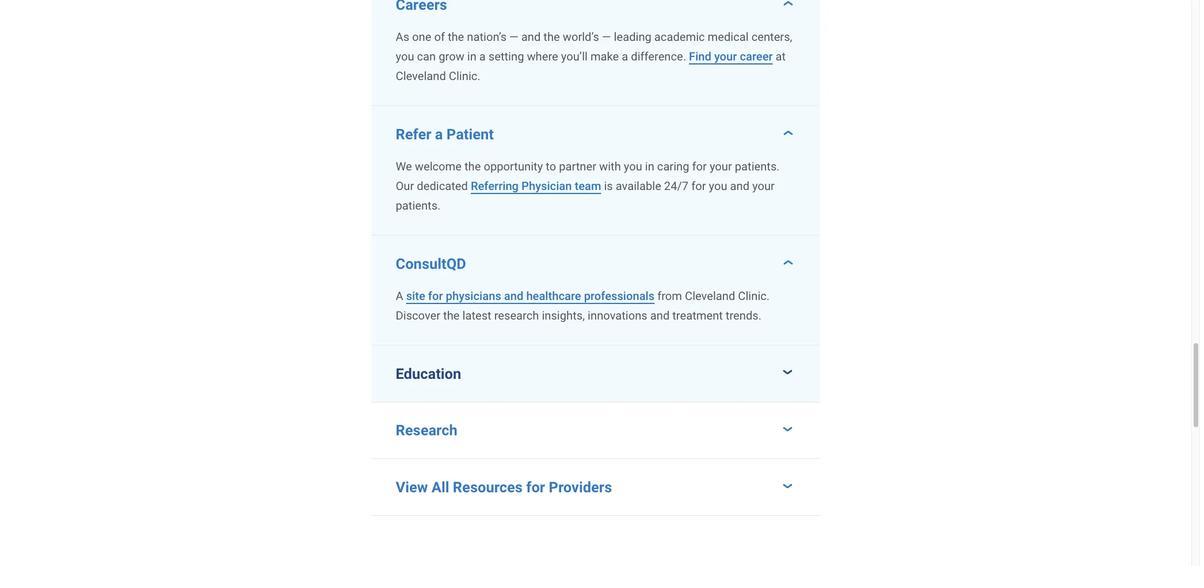 Task type: vqa. For each thing, say whether or not it's contained in the screenshot.


Task type: locate. For each thing, give the bounding box(es) containing it.
1 vertical spatial you
[[624, 159, 642, 173]]

a
[[396, 289, 403, 303]]

as
[[396, 30, 409, 44]]

you inside 'we welcome the opportunity to partner with you in caring for your patients. our dedicated'
[[624, 159, 642, 173]]

1 horizontal spatial patients.
[[735, 159, 780, 173]]

0 horizontal spatial —
[[510, 30, 519, 44]]

team
[[575, 179, 601, 193]]

treatment
[[673, 308, 723, 322]]

patients.
[[735, 159, 780, 173], [396, 198, 441, 212]]

clinic. for at cleveland clinic.
[[449, 69, 481, 83]]

can
[[417, 49, 436, 63]]

we welcome the opportunity to partner with you in caring for your patients. our dedicated
[[396, 159, 780, 193]]

clinic. up trends.
[[738, 289, 770, 303]]

clinic. inside from cleveland clinic. discover the latest research insights, innovations and treatment trends.
[[738, 289, 770, 303]]

and
[[522, 30, 541, 44], [730, 179, 750, 193], [504, 289, 524, 303], [651, 308, 670, 322]]

the
[[448, 30, 464, 44], [544, 30, 560, 44], [465, 159, 481, 173], [443, 308, 460, 322]]

0 horizontal spatial a
[[435, 125, 443, 143]]

1 horizontal spatial a
[[480, 49, 486, 63]]

cleveland
[[396, 69, 446, 83], [685, 289, 736, 303]]

providers
[[549, 479, 612, 496]]

referring
[[471, 179, 519, 193]]

0 horizontal spatial cleveland
[[396, 69, 446, 83]]

as one of the nation's — and the world's — leading academic medical centers, you can grow in a setting where you'll make a difference.
[[396, 30, 793, 63]]

the left latest
[[443, 308, 460, 322]]

the right of
[[448, 30, 464, 44]]

you right 24/7
[[709, 179, 728, 193]]

1 horizontal spatial cleveland
[[685, 289, 736, 303]]

1 vertical spatial clinic.
[[738, 289, 770, 303]]

tab
[[371, 0, 821, 18]]

cleveland inside at cleveland clinic.
[[396, 69, 446, 83]]

2 vertical spatial you
[[709, 179, 728, 193]]

for right caring
[[692, 159, 707, 173]]

1 vertical spatial in
[[645, 159, 655, 173]]

cleveland inside from cleveland clinic. discover the latest research insights, innovations and treatment trends.
[[685, 289, 736, 303]]

1 vertical spatial patients.
[[396, 198, 441, 212]]

in inside 'we welcome the opportunity to partner with you in caring for your patients. our dedicated'
[[645, 159, 655, 173]]

the up referring
[[465, 159, 481, 173]]

0 horizontal spatial you
[[396, 49, 414, 63]]

we
[[396, 159, 412, 173]]

0 vertical spatial clinic.
[[449, 69, 481, 83]]

a right make in the top of the page
[[622, 49, 628, 63]]

clinic. down grow
[[449, 69, 481, 83]]

opportunity
[[484, 159, 543, 173]]

0 vertical spatial cleveland
[[396, 69, 446, 83]]

you down as
[[396, 49, 414, 63]]

0 horizontal spatial patients.
[[396, 198, 441, 212]]

view all resources for providers
[[396, 479, 612, 496]]

0 vertical spatial in
[[467, 49, 477, 63]]

0 horizontal spatial clinic.
[[449, 69, 481, 83]]

in up the available
[[645, 159, 655, 173]]

a
[[480, 49, 486, 63], [622, 49, 628, 63], [435, 125, 443, 143]]

you up the available
[[624, 159, 642, 173]]

and inside from cleveland clinic. discover the latest research insights, innovations and treatment trends.
[[651, 308, 670, 322]]

in
[[467, 49, 477, 63], [645, 159, 655, 173]]

setting
[[489, 49, 524, 63]]

for inside is available 24/7 for you and your patients.
[[692, 179, 706, 193]]

available
[[616, 179, 662, 193]]

research
[[494, 308, 539, 322]]

your
[[715, 49, 737, 63], [710, 159, 732, 173], [753, 179, 775, 193]]

in right grow
[[467, 49, 477, 63]]

2 horizontal spatial you
[[709, 179, 728, 193]]

refer a patient
[[396, 125, 494, 143]]

where
[[527, 49, 558, 63]]

welcome
[[415, 159, 462, 173]]

1 vertical spatial cleveland
[[685, 289, 736, 303]]

clinic.
[[449, 69, 481, 83], [738, 289, 770, 303]]

0 horizontal spatial in
[[467, 49, 477, 63]]

site for physicians and healthcare professionals link
[[406, 289, 655, 303]]

— up make in the top of the page
[[602, 30, 611, 44]]

at cleveland clinic.
[[396, 49, 786, 83]]

a right refer
[[435, 125, 443, 143]]

1 horizontal spatial —
[[602, 30, 611, 44]]

1 horizontal spatial in
[[645, 159, 655, 173]]

1 horizontal spatial you
[[624, 159, 642, 173]]

referring physician team link
[[471, 179, 601, 193]]

a down nation's
[[480, 49, 486, 63]]

you inside is available 24/7 for you and your patients.
[[709, 179, 728, 193]]

in inside as one of the nation's — and the world's — leading academic medical centers, you can grow in a setting where you'll make a difference.
[[467, 49, 477, 63]]

cleveland down can
[[396, 69, 446, 83]]

healthcare
[[527, 289, 581, 303]]

clinic. inside at cleveland clinic.
[[449, 69, 481, 83]]

1 horizontal spatial clinic.
[[738, 289, 770, 303]]

find
[[689, 49, 712, 63]]

2 — from the left
[[602, 30, 611, 44]]

a site for physicians and healthcare professionals
[[396, 289, 655, 303]]

0 vertical spatial patients.
[[735, 159, 780, 173]]

one
[[412, 30, 432, 44]]

referring physician team
[[471, 179, 601, 193]]

for right 24/7
[[692, 179, 706, 193]]

cleveland up treatment
[[685, 289, 736, 303]]

you
[[396, 49, 414, 63], [624, 159, 642, 173], [709, 179, 728, 193]]

our
[[396, 179, 414, 193]]

for
[[692, 159, 707, 173], [692, 179, 706, 193], [428, 289, 443, 303], [526, 479, 545, 496]]

—
[[510, 30, 519, 44], [602, 30, 611, 44]]

make
[[591, 49, 619, 63]]

all
[[432, 479, 449, 496]]

education
[[396, 365, 461, 382]]

find your career link
[[689, 49, 773, 63]]

world's
[[563, 30, 599, 44]]

1 vertical spatial your
[[710, 159, 732, 173]]

2 vertical spatial your
[[753, 179, 775, 193]]

for left providers
[[526, 479, 545, 496]]

the inside from cleveland clinic. discover the latest research insights, innovations and treatment trends.
[[443, 308, 460, 322]]

— up setting
[[510, 30, 519, 44]]

at
[[776, 49, 786, 63]]

research
[[396, 422, 458, 439]]

nation's
[[467, 30, 507, 44]]

0 vertical spatial you
[[396, 49, 414, 63]]

tab list
[[371, 0, 821, 516]]



Task type: describe. For each thing, give the bounding box(es) containing it.
0 vertical spatial your
[[715, 49, 737, 63]]

trends.
[[726, 308, 762, 322]]

consultqd
[[396, 255, 466, 272]]

from
[[658, 289, 682, 303]]

the inside 'we welcome the opportunity to partner with you in caring for your patients. our dedicated'
[[465, 159, 481, 173]]

physician
[[522, 179, 572, 193]]

discover
[[396, 308, 441, 322]]

your inside 'we welcome the opportunity to partner with you in caring for your patients. our dedicated'
[[710, 159, 732, 173]]

find your career
[[689, 49, 773, 63]]

1 — from the left
[[510, 30, 519, 44]]

and inside as one of the nation's — and the world's — leading academic medical centers, you can grow in a setting where you'll make a difference.
[[522, 30, 541, 44]]

for right site
[[428, 289, 443, 303]]

from cleveland clinic. discover the latest research insights, innovations and treatment trends.
[[396, 289, 770, 322]]

resources
[[453, 479, 523, 496]]

of
[[434, 30, 445, 44]]

2 horizontal spatial a
[[622, 49, 628, 63]]

your inside is available 24/7 for you and your patients.
[[753, 179, 775, 193]]

site
[[406, 289, 425, 303]]

cleveland for at cleveland clinic.
[[396, 69, 446, 83]]

clinic. for from cleveland clinic. discover the latest research insights, innovations and treatment trends.
[[738, 289, 770, 303]]

academic
[[655, 30, 705, 44]]

medical
[[708, 30, 749, 44]]

the up where
[[544, 30, 560, 44]]

for inside the view all resources for providers tab
[[526, 479, 545, 496]]

patient
[[447, 125, 494, 143]]

cleveland for from cleveland clinic. discover the latest research insights, innovations and treatment trends.
[[685, 289, 736, 303]]

view all resources for providers tab
[[371, 459, 821, 516]]

you'll
[[561, 49, 588, 63]]

for inside 'we welcome the opportunity to partner with you in caring for your patients. our dedicated'
[[692, 159, 707, 173]]

education tab
[[371, 345, 821, 402]]

tab list containing refer a patient
[[371, 0, 821, 516]]

consultqd tab
[[371, 235, 821, 277]]

refer
[[396, 125, 432, 143]]

partner
[[559, 159, 597, 173]]

difference.
[[631, 49, 686, 63]]

innovations
[[588, 308, 648, 322]]

view
[[396, 479, 428, 496]]

you inside as one of the nation's — and the world's — leading academic medical centers, you can grow in a setting where you'll make a difference.
[[396, 49, 414, 63]]

and inside is available 24/7 for you and your patients.
[[730, 179, 750, 193]]

with
[[599, 159, 621, 173]]

professionals
[[584, 289, 655, 303]]

is
[[604, 179, 613, 193]]

refer a patient tab
[[371, 106, 821, 147]]

centers,
[[752, 30, 793, 44]]

dedicated
[[417, 179, 468, 193]]

patients. inside is available 24/7 for you and your patients.
[[396, 198, 441, 212]]

leading
[[614, 30, 652, 44]]

career
[[740, 49, 773, 63]]

to
[[546, 159, 556, 173]]

research tab
[[371, 402, 821, 459]]

latest
[[463, 308, 492, 322]]

caring
[[657, 159, 690, 173]]

a inside tab
[[435, 125, 443, 143]]

is available 24/7 for you and your patients.
[[396, 179, 775, 212]]

insights,
[[542, 308, 585, 322]]

physicians
[[446, 289, 501, 303]]

grow
[[439, 49, 465, 63]]

24/7
[[664, 179, 689, 193]]

patients. inside 'we welcome the opportunity to partner with you in caring for your patients. our dedicated'
[[735, 159, 780, 173]]



